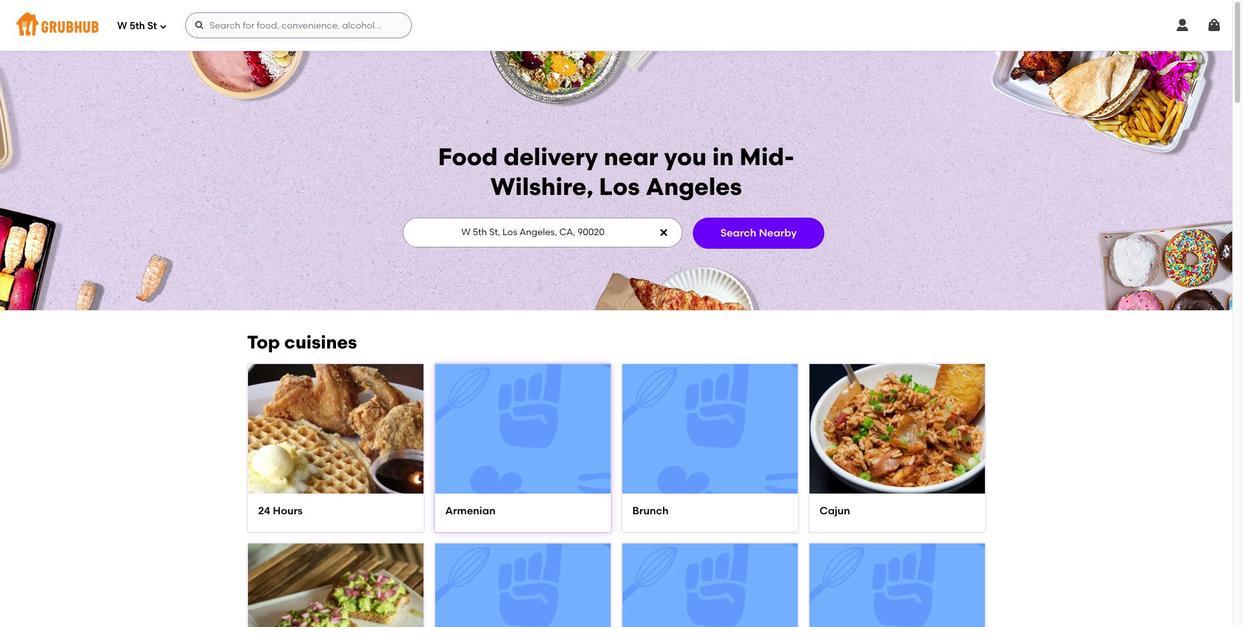 Task type: describe. For each thing, give the bounding box(es) containing it.
Search for food, convenience, alcohol... search field
[[186, 12, 412, 38]]

5th
[[130, 20, 145, 31]]

brunch
[[633, 505, 669, 517]]

armenian
[[445, 505, 496, 517]]

browse hero image
[[0, 51, 1233, 310]]

comfortfood delivery image
[[435, 520, 611, 627]]

brunch delivery image
[[622, 341, 798, 517]]

cajun
[[820, 505, 850, 517]]

food delivery near you in mid- wilshire, los angeles
[[438, 143, 795, 201]]

delivery
[[504, 143, 598, 171]]

cajun link
[[820, 504, 975, 519]]

main navigation navigation
[[0, 0, 1233, 51]]

24
[[258, 505, 270, 517]]

armenian link
[[445, 504, 600, 519]]

24 hours
[[258, 505, 303, 517]]

wilshire,
[[490, 172, 594, 201]]

top cuisines
[[247, 331, 357, 353]]

armenian delivery image
[[435, 341, 611, 517]]

Search Address search field
[[403, 218, 681, 247]]

family combo delivery image
[[809, 520, 985, 627]]

cuisines
[[284, 331, 357, 353]]



Task type: vqa. For each thing, say whether or not it's contained in the screenshot.
delivery
yes



Task type: locate. For each thing, give the bounding box(es) containing it.
mid-
[[740, 143, 795, 171]]

californian delivery image
[[248, 520, 423, 627]]

angeles
[[646, 172, 742, 201]]

near
[[604, 143, 659, 171]]

w 5th st
[[117, 20, 157, 31]]

in
[[712, 143, 734, 171]]

creole delivery image
[[622, 520, 798, 627]]

24 hours delivery image
[[248, 341, 423, 517]]

top
[[247, 331, 280, 353]]

24 hours link
[[258, 504, 413, 519]]

los
[[599, 172, 640, 201]]

st
[[147, 20, 157, 31]]

search nearby
[[721, 227, 797, 239]]

you
[[664, 143, 707, 171]]

hours
[[273, 505, 303, 517]]

brunch link
[[633, 504, 787, 519]]

search nearby button
[[693, 217, 825, 249]]

w
[[117, 20, 127, 31]]

cajun delivery image
[[809, 341, 985, 517]]

svg image
[[1175, 17, 1191, 33], [1207, 17, 1222, 33], [195, 20, 205, 30], [160, 22, 167, 30], [658, 227, 669, 238]]

search
[[721, 227, 757, 239]]

food
[[438, 143, 498, 171]]

nearby
[[759, 227, 797, 239]]



